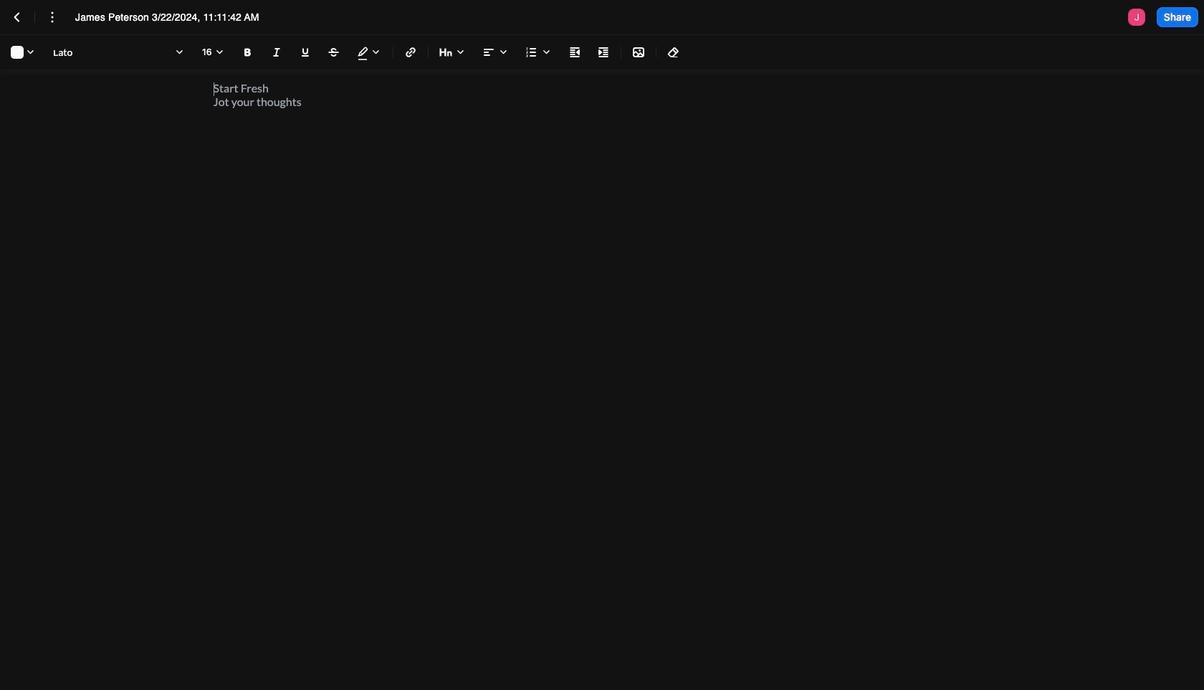 Task type: describe. For each thing, give the bounding box(es) containing it.
increase indent image
[[595, 44, 612, 61]]

all notes image
[[9, 9, 26, 26]]

bold image
[[239, 44, 257, 61]]

decrease indent image
[[566, 44, 584, 61]]

clear style image
[[665, 44, 683, 61]]



Task type: locate. For each thing, give the bounding box(es) containing it.
insert image image
[[630, 44, 647, 61]]

link image
[[402, 44, 419, 61]]

underline image
[[297, 44, 314, 61]]

None text field
[[75, 10, 275, 24]]

james peterson image
[[1128, 9, 1146, 26]]

strikethrough image
[[326, 44, 343, 61]]

more image
[[44, 9, 61, 26]]

italic image
[[268, 44, 285, 61]]



Task type: vqa. For each thing, say whether or not it's contained in the screenshot.
bottom Check Box icon
no



